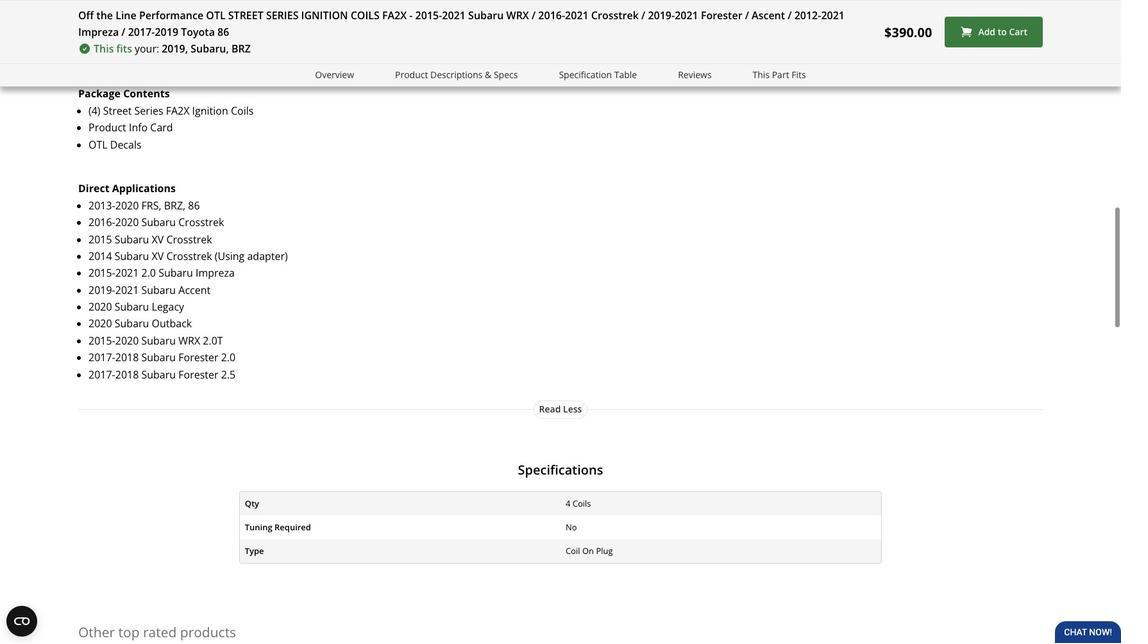 Task type: locate. For each thing, give the bounding box(es) containing it.
1 vertical spatial and
[[108, 36, 126, 50]]

otl left "decals"
[[89, 138, 108, 152]]

performance
[[139, 8, 203, 22]]

1 horizontal spatial 2.0
[[221, 351, 236, 365]]

and down pro-
[[108, 36, 126, 50]]

timing
[[189, 19, 219, 33]]

0 horizontal spatial fa2x
[[166, 104, 189, 118]]

decals
[[110, 138, 141, 152]]

0 vertical spatial 2018
[[115, 351, 139, 365]]

2021
[[442, 8, 466, 22], [565, 8, 589, 22], [675, 8, 698, 22], [821, 8, 845, 22], [115, 266, 139, 280], [115, 283, 139, 297]]

0 horizontal spatial 2019-
[[89, 283, 115, 297]]

power up band.
[[340, 2, 371, 16]]

at
[[309, 2, 318, 16]]

2 horizontal spatial to
[[998, 26, 1007, 38]]

product down street
[[89, 121, 126, 135]]

86 up subaru,
[[217, 25, 229, 39]]

0 horizontal spatial wrx
[[178, 334, 200, 348]]

you
[[401, 2, 419, 16]]

of right the period
[[353, 70, 362, 84]]

2 off from the top
[[78, 70, 93, 84]]

months
[[380, 70, 416, 84]]

subaru
[[468, 8, 504, 22], [141, 216, 176, 230], [115, 233, 149, 247], [115, 249, 149, 264], [159, 266, 193, 280], [141, 283, 176, 297], [115, 300, 149, 314], [115, 317, 149, 331], [141, 334, 176, 348], [141, 351, 176, 365], [141, 368, 176, 382]]

1 horizontal spatial 2019-
[[648, 8, 675, 22]]

fits
[[116, 42, 132, 56]]

$390.00
[[885, 23, 932, 41]]

0 horizontal spatial for
[[185, 2, 199, 16]]

with
[[528, 70, 548, 84]]

off up setup
[[78, 8, 94, 22]]

a right with
[[551, 70, 557, 84]]

0 horizontal spatial in
[[292, 19, 301, 33]]

to right add on the top
[[998, 26, 1007, 38]]

0 horizontal spatial product
[[89, 121, 126, 135]]

a right give
[[100, 19, 106, 33]]

impreza
[[78, 25, 119, 39], [196, 266, 235, 280]]

ascent
[[752, 8, 785, 22]]

better
[[157, 19, 186, 33]]

impreza inside direct applications 2013-2020 frs, brz, 86 2016-2020 subaru crosstrek 2015 subaru xv crosstrek 2014 subaru xv crosstrek (using adapter) 2015-2021 2.0 subaru impreza 2019-2021 subaru accent 2020 subaru legacy 2020 subaru outback 2015-2020 subaru wrx 2.0t 2017-2018 subaru forester 2.0 2017-2018 subaru forester 2.5
[[196, 266, 235, 280]]

for right coils
[[294, 70, 308, 84]]

1 horizontal spatial 2016-
[[538, 8, 565, 22]]

this down level.
[[385, 19, 404, 33]]

this fits your: 2019, subaru, brz
[[94, 42, 251, 56]]

this part fits
[[753, 69, 806, 81]]

2016- down 2013-
[[89, 216, 115, 230]]

this left part
[[753, 69, 770, 81]]

2.0 up the 2.5
[[221, 351, 236, 365]]

0 horizontal spatial 2016-
[[89, 216, 115, 230]]

4 coils
[[566, 498, 591, 510]]

add to cart
[[978, 26, 1027, 38]]

0 horizontal spatial coils
[[231, 104, 254, 118]]

1 horizontal spatial product
[[395, 69, 428, 81]]

coils
[[351, 8, 380, 22]]

0 horizontal spatial this
[[94, 42, 114, 56]]

0 horizontal spatial 18
[[78, 53, 90, 67]]

2 vertical spatial this
[[753, 69, 770, 81]]

1 horizontal spatial more
[[571, 19, 597, 33]]

/
[[532, 8, 536, 22], [641, 8, 645, 22], [745, 8, 749, 22], [788, 8, 792, 22], [121, 25, 125, 39]]

1 vertical spatial 2.0
[[221, 351, 236, 365]]

0 horizontal spatial impreza
[[78, 25, 119, 39]]

table
[[614, 69, 637, 81]]

coils
[[231, 104, 254, 118], [573, 498, 591, 510]]

legacy
[[152, 300, 184, 314]]

forester down 2.0t
[[178, 351, 218, 365]]

1 vertical spatial wrx
[[178, 334, 200, 348]]

1 horizontal spatial impreza
[[196, 266, 235, 280]]

1 vertical spatial 86
[[188, 199, 200, 213]]

add to cart button
[[945, 17, 1043, 47]]

open widget image
[[6, 607, 37, 638]]

product descriptions & specs
[[395, 69, 518, 81]]

2014
[[89, 249, 112, 264]]

2017-
[[128, 25, 155, 39], [89, 351, 115, 365], [89, 368, 115, 382]]

2020
[[115, 199, 139, 213], [115, 216, 139, 230], [89, 300, 112, 314], [89, 317, 112, 331], [115, 334, 139, 348]]

forester left the 2.5
[[178, 368, 218, 382]]

testing
[[608, 2, 641, 16]]

wrx right drop
[[506, 8, 529, 22]]

of left &
[[468, 70, 478, 84]]

the down the at
[[304, 19, 319, 33]]

more down better
[[166, 36, 192, 50]]

2019- inside direct applications 2013-2020 frs, brz, 86 2016-2020 subaru crosstrek 2015 subaru xv crosstrek 2014 subaru xv crosstrek (using adapter) 2015-2021 2.0 subaru impreza 2019-2021 subaru accent 2020 subaru legacy 2020 subaru outback 2015-2020 subaru wrx 2.0t 2017-2018 subaru forester 2.0 2017-2018 subaru forester 2.5
[[89, 283, 115, 297]]

give
[[78, 19, 97, 33]]

1 vertical spatial 2015-
[[89, 266, 115, 280]]

for up timing
[[185, 2, 199, 16]]

coils inside the a tune is not required for the listed applications at any power level. you really can drop them in and go but our testing has proven to give a pro-tuner better timing control higher in the power band. this means they will have the ability to more efficiently tune your setup and release more horsepower! 18 month replacement warranty off the line will warranty failed ignition coils for a period of 18 months after date of purchase with a valid receipt. package contents (4) street series fa2x ignition coils product info card otl decals
[[231, 104, 254, 118]]

line inside off the line performance otl street series ignition coils fa2x - 2015-2021 subaru wrx / 2016-2021 crosstrek / 2019-2021 forester / ascent / 2012-2021 impreza / 2017-2019 toyota 86
[[116, 8, 136, 22]]

0 vertical spatial product
[[395, 69, 428, 81]]

0 vertical spatial 2019-
[[648, 8, 675, 22]]

1 horizontal spatial this
[[385, 19, 404, 33]]

and
[[535, 2, 553, 16], [108, 36, 126, 50]]

18
[[78, 53, 90, 67], [365, 70, 377, 84]]

0 vertical spatial coils
[[231, 104, 254, 118]]

0 vertical spatial line
[[116, 8, 136, 22]]

product left the date
[[395, 69, 428, 81]]

this part fits link
[[753, 68, 806, 83]]

specification table link
[[559, 68, 637, 83]]

date
[[444, 70, 466, 84]]

1 horizontal spatial to
[[700, 2, 709, 16]]

1 vertical spatial coils
[[573, 498, 591, 510]]

1 vertical spatial product
[[89, 121, 126, 135]]

series
[[134, 104, 163, 118]]

86
[[217, 25, 229, 39], [188, 199, 200, 213]]

fits
[[792, 69, 806, 81]]

wrx left 2.0t
[[178, 334, 200, 348]]

the inside off the line performance otl street series ignition coils fa2x - 2015-2021 subaru wrx / 2016-2021 crosstrek / 2019-2021 forester / ascent / 2012-2021 impreza / 2017-2019 toyota 86
[[96, 8, 113, 22]]

0 vertical spatial forester
[[701, 8, 742, 22]]

1 vertical spatial this
[[94, 42, 114, 56]]

wrx
[[506, 8, 529, 22], [178, 334, 200, 348]]

will down drop
[[465, 19, 481, 33]]

2017- inside off the line performance otl street series ignition coils fa2x - 2015-2021 subaru wrx / 2016-2021 crosstrek / 2019-2021 forester / ascent / 2012-2021 impreza / 2017-2019 toyota 86
[[128, 25, 155, 39]]

descriptions
[[430, 69, 483, 81]]

after
[[419, 70, 442, 84]]

other
[[78, 624, 115, 642]]

product descriptions & specs link
[[395, 68, 518, 83]]

off left the
[[78, 70, 93, 84]]

18 left months
[[365, 70, 377, 84]]

read
[[539, 404, 561, 416]]

fa2x up card at left
[[166, 104, 189, 118]]

0 horizontal spatial a
[[100, 19, 106, 33]]

86 inside off the line performance otl street series ignition coils fa2x - 2015-2021 subaru wrx / 2016-2021 crosstrek / 2019-2021 forester / ascent / 2012-2021 impreza / 2017-2019 toyota 86
[[217, 25, 229, 39]]

ignition
[[232, 70, 268, 84]]

2012-
[[794, 8, 821, 22]]

subaru inside off the line performance otl street series ignition coils fa2x - 2015-2021 subaru wrx / 2016-2021 crosstrek / 2019-2021 forester / ascent / 2012-2021 impreza / 2017-2019 toyota 86
[[468, 8, 504, 22]]

a left the period
[[311, 70, 316, 84]]

0 vertical spatial xv
[[152, 233, 164, 247]]

otl up toyota
[[206, 8, 226, 22]]

1 horizontal spatial 86
[[217, 25, 229, 39]]

product inside the a tune is not required for the listed applications at any power level. you really can drop them in and go but our testing has proven to give a pro-tuner better timing control higher in the power band. this means they will have the ability to more efficiently tune your setup and release more horsepower! 18 month replacement warranty off the line will warranty failed ignition coils for a period of 18 months after date of purchase with a valid receipt. package contents (4) street series fa2x ignition coils product info card otl decals
[[89, 121, 126, 135]]

1 vertical spatial tune
[[649, 19, 671, 33]]

1 horizontal spatial in
[[523, 2, 532, 16]]

specification table
[[559, 69, 637, 81]]

86 right brz,
[[188, 199, 200, 213]]

1 vertical spatial more
[[166, 36, 192, 50]]

0 horizontal spatial otl
[[89, 138, 108, 152]]

1 vertical spatial xv
[[152, 249, 164, 264]]

will up contents
[[139, 70, 155, 84]]

0 vertical spatial wrx
[[506, 8, 529, 22]]

in right higher
[[292, 19, 301, 33]]

1 vertical spatial impreza
[[196, 266, 235, 280]]

2.0
[[141, 266, 156, 280], [221, 351, 236, 365]]

type
[[245, 546, 264, 557]]

0 vertical spatial tune
[[87, 2, 109, 16]]

1 vertical spatial otl
[[89, 138, 108, 152]]

for
[[185, 2, 199, 16], [294, 70, 308, 84]]

(4)
[[89, 104, 100, 118]]

0 vertical spatial and
[[535, 2, 553, 16]]

specs
[[494, 69, 518, 81]]

a
[[100, 19, 106, 33], [311, 70, 316, 84], [551, 70, 557, 84]]

0 vertical spatial power
[[340, 2, 371, 16]]

any
[[321, 2, 338, 16]]

0 vertical spatial 2015-
[[415, 8, 442, 22]]

release
[[129, 36, 163, 50]]

forester right your on the right top
[[701, 8, 742, 22]]

0 vertical spatial in
[[523, 2, 532, 16]]

0 vertical spatial off
[[78, 8, 94, 22]]

1 vertical spatial power
[[322, 19, 352, 33]]

outback
[[152, 317, 192, 331]]

/ left 2012- on the right
[[788, 8, 792, 22]]

to right 'proven'
[[700, 2, 709, 16]]

1 horizontal spatial for
[[294, 70, 308, 84]]

1 vertical spatial 18
[[365, 70, 377, 84]]

1 vertical spatial in
[[292, 19, 301, 33]]

2016- inside off the line performance otl street series ignition coils fa2x - 2015-2021 subaru wrx / 2016-2021 crosstrek / 2019-2021 forester / ascent / 2012-2021 impreza / 2017-2019 toyota 86
[[538, 8, 565, 22]]

specifications
[[518, 462, 603, 479]]

power down any
[[322, 19, 352, 33]]

2 vertical spatial 2017-
[[89, 368, 115, 382]]

and up ability
[[535, 2, 553, 16]]

off the line performance otl street series ignition coils fa2x - 2015-2021 subaru wrx / 2016-2021 crosstrek / 2019-2021 forester / ascent / 2012-2021 impreza / 2017-2019 toyota 86
[[78, 8, 845, 39]]

1 vertical spatial 2017-
[[89, 351, 115, 365]]

required
[[275, 522, 311, 533]]

0 horizontal spatial of
[[353, 70, 362, 84]]

0 vertical spatial impreza
[[78, 25, 119, 39]]

this inside this part fits "link"
[[753, 69, 770, 81]]

0 vertical spatial 2016-
[[538, 8, 565, 22]]

2019- down 2014
[[89, 283, 115, 297]]

1 2018 from the top
[[115, 351, 139, 365]]

0 horizontal spatial 86
[[188, 199, 200, 213]]

impreza down (using
[[196, 266, 235, 280]]

0 vertical spatial for
[[185, 2, 199, 16]]

1 vertical spatial off
[[78, 70, 93, 84]]

2 2018 from the top
[[115, 368, 139, 382]]

this for this fits your: 2019, subaru, brz
[[94, 42, 114, 56]]

1 horizontal spatial fa2x
[[382, 8, 407, 22]]

2 horizontal spatial this
[[753, 69, 770, 81]]

1 vertical spatial 2019-
[[89, 283, 115, 297]]

1 horizontal spatial of
[[468, 70, 478, 84]]

0 vertical spatial 18
[[78, 53, 90, 67]]

qty
[[245, 498, 259, 510]]

2016-
[[538, 8, 565, 22], [89, 216, 115, 230]]

add
[[978, 26, 995, 38]]

1 horizontal spatial otl
[[206, 8, 226, 22]]

this left fits at the left top of the page
[[94, 42, 114, 56]]

0 vertical spatial 86
[[217, 25, 229, 39]]

0 vertical spatial 2017-
[[128, 25, 155, 39]]

product
[[395, 69, 428, 81], [89, 121, 126, 135]]

1 vertical spatial line
[[116, 70, 136, 84]]

1 vertical spatial 2018
[[115, 368, 139, 382]]

0 horizontal spatial will
[[139, 70, 155, 84]]

2.0 up legacy
[[141, 266, 156, 280]]

tune right a
[[87, 2, 109, 16]]

line up fits at the left top of the page
[[116, 8, 136, 22]]

less
[[563, 404, 582, 416]]

off inside the a tune is not required for the listed applications at any power level. you really can drop them in and go but our testing has proven to give a pro-tuner better timing control higher in the power band. this means they will have the ability to more efficiently tune your setup and release more horsepower! 18 month replacement warranty off the line will warranty failed ignition coils for a period of 18 months after date of purchase with a valid receipt. package contents (4) street series fa2x ignition coils product info card otl decals
[[78, 70, 93, 84]]

more down but
[[571, 19, 597, 33]]

series
[[266, 8, 299, 22]]

the down them
[[509, 19, 525, 33]]

0 vertical spatial more
[[571, 19, 597, 33]]

1 vertical spatial fa2x
[[166, 104, 189, 118]]

0 vertical spatial otl
[[206, 8, 226, 22]]

coil
[[566, 546, 580, 557]]

impreza down a
[[78, 25, 119, 39]]

in right them
[[523, 2, 532, 16]]

0 vertical spatial 2.0
[[141, 266, 156, 280]]

otl
[[206, 8, 226, 22], [89, 138, 108, 152]]

0 vertical spatial fa2x
[[382, 8, 407, 22]]

to down go
[[559, 19, 569, 33]]

fa2x left '-'
[[382, 8, 407, 22]]

2016- left but
[[538, 8, 565, 22]]

2019- right testing
[[648, 8, 675, 22]]

2 vertical spatial forester
[[178, 368, 218, 382]]

1 horizontal spatial wrx
[[506, 8, 529, 22]]

impreza inside off the line performance otl street series ignition coils fa2x - 2015-2021 subaru wrx / 2016-2021 crosstrek / 2019-2021 forester / ascent / 2012-2021 impreza / 2017-2019 toyota 86
[[78, 25, 119, 39]]

the right a
[[96, 8, 113, 22]]

not
[[122, 2, 138, 16]]

coils right 4
[[573, 498, 591, 510]]

1 vertical spatial forester
[[178, 351, 218, 365]]

18 down setup
[[78, 53, 90, 67]]

line right the
[[116, 70, 136, 84]]

1 off from the top
[[78, 8, 94, 22]]

2.0t
[[203, 334, 223, 348]]

plug
[[596, 546, 613, 557]]

1 horizontal spatial 18
[[365, 70, 377, 84]]

0 vertical spatial this
[[385, 19, 404, 33]]

will
[[465, 19, 481, 33], [139, 70, 155, 84]]

tune down has
[[649, 19, 671, 33]]

coils right ignition
[[231, 104, 254, 118]]

this
[[385, 19, 404, 33], [94, 42, 114, 56], [753, 69, 770, 81]]

1 horizontal spatial will
[[465, 19, 481, 33]]

1 vertical spatial 2016-
[[89, 216, 115, 230]]

86 inside direct applications 2013-2020 frs, brz, 86 2016-2020 subaru crosstrek 2015 subaru xv crosstrek 2014 subaru xv crosstrek (using adapter) 2015-2021 2.0 subaru impreza 2019-2021 subaru accent 2020 subaru legacy 2020 subaru outback 2015-2020 subaru wrx 2.0t 2017-2018 subaru forester 2.0 2017-2018 subaru forester 2.5
[[188, 199, 200, 213]]

the
[[202, 2, 217, 16], [96, 8, 113, 22], [304, 19, 319, 33], [509, 19, 525, 33]]



Task type: describe. For each thing, give the bounding box(es) containing it.
0 horizontal spatial 2.0
[[141, 266, 156, 280]]

2 vertical spatial 2015-
[[89, 334, 115, 348]]

have
[[484, 19, 507, 33]]

is
[[112, 2, 120, 16]]

0 horizontal spatial and
[[108, 36, 126, 50]]

1 horizontal spatial tune
[[649, 19, 671, 33]]

subaru,
[[191, 42, 229, 56]]

1 horizontal spatial coils
[[573, 498, 591, 510]]

/ right testing
[[641, 8, 645, 22]]

level.
[[374, 2, 398, 16]]

products
[[180, 624, 236, 642]]

/ right them
[[532, 8, 536, 22]]

overview link
[[315, 68, 354, 83]]

part
[[772, 69, 789, 81]]

reviews link
[[678, 68, 712, 83]]

2019
[[155, 25, 178, 39]]

has
[[643, 2, 660, 16]]

the up timing
[[202, 2, 217, 16]]

proven
[[663, 2, 697, 16]]

0 horizontal spatial to
[[559, 19, 569, 33]]

ability
[[528, 19, 556, 33]]

valid
[[559, 70, 582, 84]]

rated
[[143, 624, 177, 642]]

fa2x inside the a tune is not required for the listed applications at any power level. you really can drop them in and go but our testing has proven to give a pro-tuner better timing control higher in the power band. this means they will have the ability to more efficiently tune your setup and release more horsepower! 18 month replacement warranty off the line will warranty failed ignition coils for a period of 18 months after date of purchase with a valid receipt. package contents (4) street series fa2x ignition coils product info card otl decals
[[166, 104, 189, 118]]

this for this part fits
[[753, 69, 770, 81]]

this inside the a tune is not required for the listed applications at any power level. you really can drop them in and go but our testing has proven to give a pro-tuner better timing control higher in the power band. this means they will have the ability to more efficiently tune your setup and release more horsepower! 18 month replacement warranty off the line will warranty failed ignition coils for a period of 18 months after date of purchase with a valid receipt. package contents (4) street series fa2x ignition coils product info card otl decals
[[385, 19, 404, 33]]

&
[[485, 69, 491, 81]]

1 vertical spatial for
[[294, 70, 308, 84]]

forester inside off the line performance otl street series ignition coils fa2x - 2015-2021 subaru wrx / 2016-2021 crosstrek / 2019-2021 forester / ascent / 2012-2021 impreza / 2017-2019 toyota 86
[[701, 8, 742, 22]]

off inside off the line performance otl street series ignition coils fa2x - 2015-2021 subaru wrx / 2016-2021 crosstrek / 2019-2021 forester / ascent / 2012-2021 impreza / 2017-2019 toyota 86
[[78, 8, 94, 22]]

card
[[150, 121, 173, 135]]

toyota
[[181, 25, 215, 39]]

on
[[582, 546, 594, 557]]

means
[[407, 19, 439, 33]]

2.5
[[221, 368, 236, 382]]

ignition
[[192, 104, 228, 118]]

frs,
[[141, 199, 161, 213]]

2019,
[[162, 42, 188, 56]]

applications
[[112, 182, 176, 196]]

reviews
[[678, 69, 712, 81]]

direct applications 2013-2020 frs, brz, 86 2016-2020 subaru crosstrek 2015 subaru xv crosstrek 2014 subaru xv crosstrek (using adapter) 2015-2021 2.0 subaru impreza 2019-2021 subaru accent 2020 subaru legacy 2020 subaru outback 2015-2020 subaru wrx 2.0t 2017-2018 subaru forester 2.0 2017-2018 subaru forester 2.5
[[78, 182, 288, 382]]

but
[[570, 2, 586, 16]]

to inside button
[[998, 26, 1007, 38]]

0 horizontal spatial more
[[166, 36, 192, 50]]

/ up fits at the left top of the page
[[121, 25, 125, 39]]

adapter)
[[247, 249, 288, 264]]

street
[[228, 8, 263, 22]]

2 of from the left
[[468, 70, 478, 84]]

efficiently
[[600, 19, 646, 33]]

1 xv from the top
[[152, 233, 164, 247]]

can
[[450, 2, 467, 16]]

0 vertical spatial will
[[465, 19, 481, 33]]

replacement
[[129, 53, 197, 67]]

they
[[442, 19, 463, 33]]

them
[[495, 2, 521, 16]]

2015
[[89, 233, 112, 247]]

month
[[93, 53, 127, 67]]

street
[[103, 104, 132, 118]]

cart
[[1009, 26, 1027, 38]]

crosstrek inside off the line performance otl street series ignition coils fa2x - 2015-2021 subaru wrx / 2016-2021 crosstrek / 2019-2021 forester / ascent / 2012-2021 impreza / 2017-2019 toyota 86
[[591, 8, 639, 22]]

drop
[[470, 2, 493, 16]]

brz
[[232, 42, 251, 56]]

0 horizontal spatial tune
[[87, 2, 109, 16]]

1 vertical spatial will
[[139, 70, 155, 84]]

tuning required
[[245, 522, 311, 533]]

/ left ascent
[[745, 8, 749, 22]]

a tune is not required for the listed applications at any power level. you really can drop them in and go but our testing has proven to give a pro-tuner better timing control higher in the power band. this means they will have the ability to more efficiently tune your setup and release more horsepower! 18 month replacement warranty off the line will warranty failed ignition coils for a period of 18 months after date of purchase with a valid receipt. package contents (4) street series fa2x ignition coils product info card otl decals
[[78, 2, 709, 152]]

-
[[409, 8, 413, 22]]

line inside the a tune is not required for the listed applications at any power level. you really can drop them in and go but our testing has proven to give a pro-tuner better timing control higher in the power band. this means they will have the ability to more efficiently tune your setup and release more horsepower! 18 month replacement warranty off the line will warranty failed ignition coils for a period of 18 months after date of purchase with a valid receipt. package contents (4) street series fa2x ignition coils product info card otl decals
[[116, 70, 136, 84]]

coils
[[270, 70, 291, 84]]

read less
[[539, 404, 582, 416]]

horsepower!
[[194, 36, 255, 50]]

tuner
[[128, 19, 154, 33]]

higher
[[259, 19, 289, 33]]

1 horizontal spatial a
[[311, 70, 316, 84]]

overview
[[315, 69, 354, 81]]

no
[[566, 522, 577, 533]]

tuning
[[245, 522, 272, 533]]

the
[[96, 70, 114, 84]]

band.
[[355, 19, 382, 33]]

2 horizontal spatial a
[[551, 70, 557, 84]]

control
[[222, 19, 256, 33]]

2013-
[[89, 199, 115, 213]]

2019- inside off the line performance otl street series ignition coils fa2x - 2015-2021 subaru wrx / 2016-2021 crosstrek / 2019-2021 forester / ascent / 2012-2021 impreza / 2017-2019 toyota 86
[[648, 8, 675, 22]]

2016- inside direct applications 2013-2020 frs, brz, 86 2016-2020 subaru crosstrek 2015 subaru xv crosstrek 2014 subaru xv crosstrek (using adapter) 2015-2021 2.0 subaru impreza 2019-2021 subaru accent 2020 subaru legacy 2020 subaru outback 2015-2020 subaru wrx 2.0t 2017-2018 subaru forester 2.0 2017-2018 subaru forester 2.5
[[89, 216, 115, 230]]

our
[[589, 2, 606, 16]]

your:
[[135, 42, 159, 56]]

info
[[129, 121, 148, 135]]

receipt.
[[584, 70, 620, 84]]

1 of from the left
[[353, 70, 362, 84]]

otl inside the a tune is not required for the listed applications at any power level. you really can drop them in and go but our testing has proven to give a pro-tuner better timing control higher in the power band. this means they will have the ability to more efficiently tune your setup and release more horsepower! 18 month replacement warranty off the line will warranty failed ignition coils for a period of 18 months after date of purchase with a valid receipt. package contents (4) street series fa2x ignition coils product info card otl decals
[[89, 138, 108, 152]]

fa2x inside off the line performance otl street series ignition coils fa2x - 2015-2021 subaru wrx / 2016-2021 crosstrek / 2019-2021 forester / ascent / 2012-2021 impreza / 2017-2019 toyota 86
[[382, 8, 407, 22]]

your
[[673, 19, 695, 33]]

setup
[[78, 36, 105, 50]]

4
[[566, 498, 570, 510]]

wrx inside direct applications 2013-2020 frs, brz, 86 2016-2020 subaru crosstrek 2015 subaru xv crosstrek 2014 subaru xv crosstrek (using adapter) 2015-2021 2.0 subaru impreza 2019-2021 subaru accent 2020 subaru legacy 2020 subaru outback 2015-2020 subaru wrx 2.0t 2017-2018 subaru forester 2.0 2017-2018 subaru forester 2.5
[[178, 334, 200, 348]]

pro-
[[108, 19, 128, 33]]

package
[[78, 87, 121, 101]]

failed
[[203, 70, 229, 84]]

2 xv from the top
[[152, 249, 164, 264]]

otl inside off the line performance otl street series ignition coils fa2x - 2015-2021 subaru wrx / 2016-2021 crosstrek / 2019-2021 forester / ascent / 2012-2021 impreza / 2017-2019 toyota 86
[[206, 8, 226, 22]]

wrx inside off the line performance otl street series ignition coils fa2x - 2015-2021 subaru wrx / 2016-2021 crosstrek / 2019-2021 forester / ascent / 2012-2021 impreza / 2017-2019 toyota 86
[[506, 8, 529, 22]]

a
[[78, 2, 85, 16]]

1 horizontal spatial and
[[535, 2, 553, 16]]

brz,
[[164, 199, 185, 213]]

2015- inside off the line performance otl street series ignition coils fa2x - 2015-2021 subaru wrx / 2016-2021 crosstrek / 2019-2021 forester / ascent / 2012-2021 impreza / 2017-2019 toyota 86
[[415, 8, 442, 22]]



Task type: vqa. For each thing, say whether or not it's contained in the screenshot.
the leftmost Trim
no



